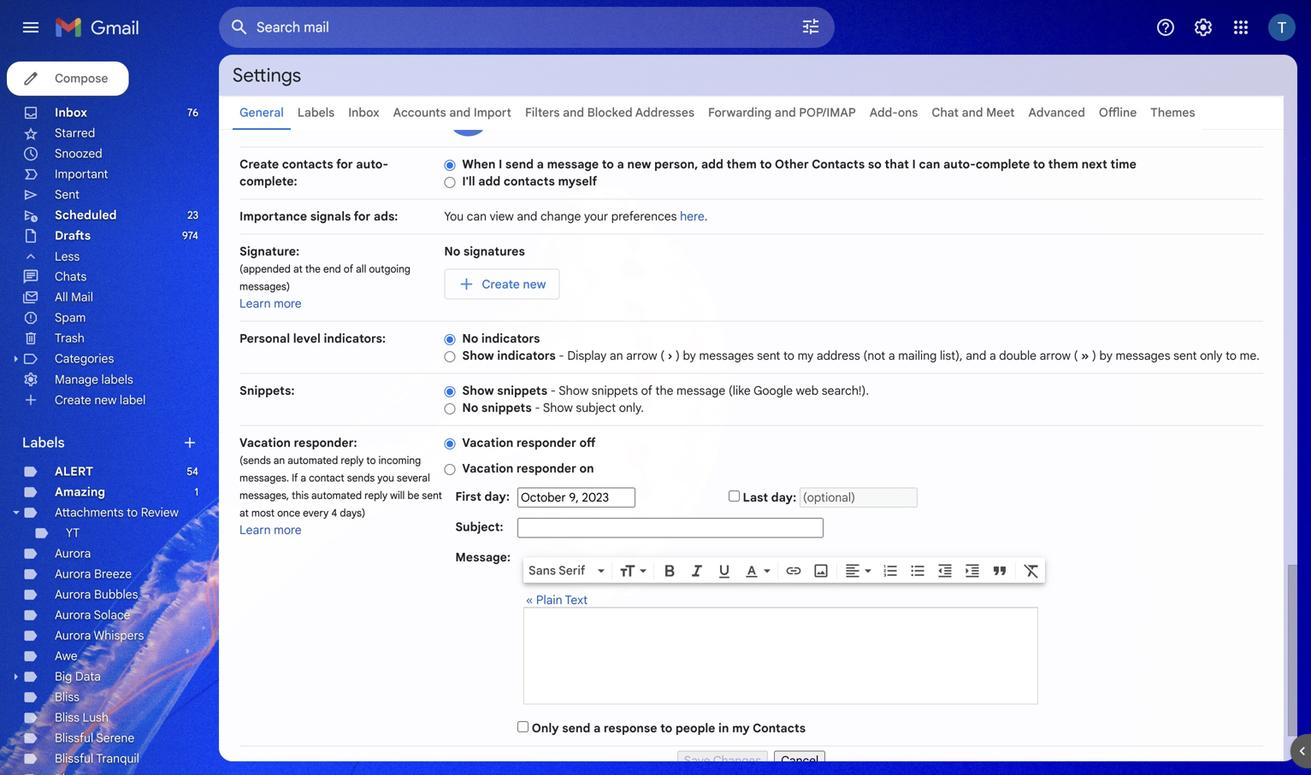 Task type: describe. For each thing, give the bounding box(es) containing it.
to right the complete
[[1033, 157, 1045, 172]]

blocked
[[587, 105, 633, 120]]

forwarding and pop/imap
[[708, 105, 856, 120]]

save
[[684, 754, 710, 769]]

web
[[796, 384, 819, 399]]

Vacation responder off radio
[[444, 438, 455, 451]]

gmail image
[[55, 10, 148, 44]]

scheduled
[[55, 208, 117, 223]]

0 vertical spatial change
[[555, 115, 595, 130]]

starred link
[[55, 126, 95, 141]]

first day:
[[455, 490, 510, 504]]

1 vertical spatial change
[[541, 209, 581, 224]]

day: for first day:
[[485, 490, 510, 504]]

at inside vacation responder: (sends an automated reply to incoming messages. if a contact sends you several messages, this automated reply will be sent at most once every 4 days) learn more
[[240, 507, 249, 520]]

First day: text field
[[518, 488, 636, 508]]

0 horizontal spatial reply
[[341, 455, 364, 467]]

974
[[182, 230, 198, 243]]

create for create contacts for auto- complete:
[[240, 157, 279, 172]]

learn more link for learn
[[240, 296, 302, 311]]

(like
[[729, 384, 751, 399]]

formatting options toolbar
[[524, 558, 1045, 583]]

starred
[[55, 126, 95, 141]]

2 horizontal spatial sent
[[1174, 349, 1197, 364]]

labels
[[101, 372, 133, 387]]

to down you can change your picture in
[[602, 157, 614, 172]]

alert
[[55, 464, 93, 479]]

indicators for no
[[482, 331, 540, 346]]

data
[[75, 670, 101, 685]]

indent less ‪(⌘[)‬ image
[[937, 563, 954, 580]]

4
[[331, 507, 337, 520]]

inbox for 1st the inbox link from the left
[[55, 105, 87, 120]]

show up the 'no snippets - show subject only.'
[[559, 384, 589, 399]]

2 arrow from the left
[[1040, 349, 1071, 364]]

0 vertical spatial your
[[598, 115, 623, 130]]

Subject text field
[[518, 518, 824, 538]]

sent link
[[55, 187, 79, 202]]

vacation for vacation responder: (sends an automated reply to incoming messages. if a contact sends you several messages, this automated reply will be sent at most once every 4 days) learn more
[[240, 436, 291, 451]]

filters and blocked addresses
[[525, 105, 695, 120]]

navigation containing save changes
[[240, 747, 1263, 772]]

importance
[[240, 209, 307, 224]]

be
[[408, 490, 419, 503]]

2 vertical spatial no
[[462, 401, 478, 416]]

can for you can view and change your preferences here .
[[467, 209, 487, 224]]

vacation for vacation responder on
[[462, 461, 514, 476]]

1 horizontal spatial send
[[562, 722, 591, 736]]

trash
[[55, 331, 84, 346]]

you
[[377, 472, 394, 485]]

sent
[[55, 187, 79, 202]]

filters and blocked addresses link
[[525, 105, 695, 120]]

indent more ‪(⌘])‬ image
[[964, 563, 981, 580]]

settings
[[233, 63, 301, 87]]

pop/imap
[[799, 105, 856, 120]]

snippets up only.
[[592, 384, 638, 399]]

forwarding and pop/imap link
[[708, 105, 856, 120]]

labels navigation
[[0, 55, 219, 776]]

themes
[[1151, 105, 1196, 120]]

1 by from the left
[[683, 349, 696, 364]]

0 vertical spatial send
[[505, 157, 534, 172]]

important
[[55, 167, 108, 182]]

Vacation responder on radio
[[444, 463, 455, 476]]

create new button
[[444, 269, 560, 300]]

messages)
[[240, 281, 290, 293]]

1 inbox link from the left
[[55, 105, 87, 120]]

1 horizontal spatial contacts
[[812, 157, 865, 172]]

1 horizontal spatial an
[[610, 349, 623, 364]]

chats link
[[55, 269, 87, 284]]

when i send a message to a new person, add them to other contacts so that i can auto-complete to them next time
[[462, 157, 1137, 172]]

0 vertical spatial add
[[701, 157, 724, 172]]

all mail
[[55, 290, 93, 305]]

responder for on
[[517, 461, 576, 476]]

1 vertical spatial automated
[[311, 490, 362, 503]]

changes
[[713, 754, 761, 769]]

less
[[55, 249, 80, 264]]

23
[[187, 209, 198, 222]]

me.
[[1240, 349, 1260, 364]]

outgoing
[[369, 263, 411, 276]]

a down you can change your picture in
[[617, 157, 624, 172]]

advanced search options image
[[794, 9, 828, 44]]

you can change your picture in
[[509, 115, 679, 130]]

you for you can change your picture in
[[509, 115, 529, 130]]

1 horizontal spatial sent
[[757, 349, 781, 364]]

0 vertical spatial in
[[667, 115, 677, 130]]

to inside labels navigation
[[127, 506, 138, 521]]

0 horizontal spatial message
[[547, 157, 599, 172]]

all
[[356, 263, 366, 276]]

insert image image
[[813, 563, 830, 580]]

1 ( from the left
[[660, 349, 665, 364]]

messages.
[[240, 472, 289, 485]]

0 horizontal spatial contacts
[[753, 722, 806, 736]]

day: for last day:
[[771, 491, 797, 506]]

mailing
[[898, 349, 937, 364]]

create for create new
[[482, 277, 520, 292]]

remove formatting ‪(⌘\)‬ image
[[1023, 563, 1040, 580]]

auto- inside "create contacts for auto- complete:"
[[356, 157, 388, 172]]

complete:
[[240, 174, 297, 189]]

to up google
[[784, 349, 795, 364]]

google
[[754, 384, 793, 399]]

and right "view"
[[517, 209, 538, 224]]

tranquil
[[96, 752, 139, 767]]

aurora breeze link
[[55, 567, 132, 582]]

offline link
[[1099, 105, 1137, 120]]

1 vertical spatial add
[[478, 174, 501, 189]]

aurora for aurora bubbles
[[55, 588, 91, 603]]

spam link
[[55, 311, 86, 325]]

ons
[[898, 105, 918, 120]]

breeze
[[94, 567, 132, 582]]

0 vertical spatial new
[[627, 157, 651, 172]]

level
[[293, 331, 321, 346]]

sans serif
[[529, 564, 585, 578]]

label
[[120, 393, 146, 408]]

you for you can view and change your preferences here .
[[444, 209, 464, 224]]

and right list),
[[966, 349, 987, 364]]

solace
[[94, 608, 130, 623]]

1 arrow from the left
[[626, 349, 657, 364]]

subject
[[576, 401, 616, 416]]

bulleted list ‪(⌘⇧8)‬ image
[[909, 563, 926, 580]]

- for display an arrow (
[[559, 349, 564, 364]]

manage labels link
[[55, 372, 133, 387]]

76
[[187, 106, 198, 119]]

learn more link for if
[[240, 523, 302, 538]]

contacts inside "create contacts for auto- complete:"
[[282, 157, 333, 172]]

most
[[251, 507, 275, 520]]

no for no indicators
[[462, 331, 478, 346]]

support image
[[1156, 17, 1176, 38]]

compose button
[[7, 62, 129, 96]]

Only send a response to people in my Contacts checkbox
[[518, 722, 529, 733]]

save changes button
[[677, 751, 768, 772]]

advanced link
[[1029, 105, 1085, 120]]

to left people
[[660, 722, 673, 736]]

for for signals
[[354, 209, 371, 224]]

No snippets radio
[[444, 403, 455, 416]]

quote ‪(⌘⇧9)‬ image
[[991, 563, 1009, 580]]

manage labels create new label
[[55, 372, 146, 408]]

review
[[141, 506, 179, 521]]

aurora whispers link
[[55, 629, 144, 644]]

show indicators - display an arrow ( › ) by messages sent to my address (not a mailing list), and a double arrow ( » ) by messages sent only to me.
[[462, 349, 1260, 364]]

amazing link
[[55, 485, 105, 500]]

0 vertical spatial .
[[732, 115, 735, 130]]

2 them from the left
[[1048, 157, 1079, 172]]

i'll add contacts myself
[[462, 174, 597, 189]]

- for show snippets of the message (like google web search!).
[[551, 384, 556, 399]]

No indicators radio
[[444, 333, 455, 346]]

meet
[[986, 105, 1015, 120]]

here link
[[680, 209, 705, 224]]

0 vertical spatial automated
[[288, 455, 338, 467]]

add-
[[870, 105, 898, 120]]

to left other
[[760, 157, 772, 172]]

a right (not
[[889, 349, 895, 364]]

« plain text
[[526, 593, 588, 608]]

1 vertical spatial the
[[656, 384, 674, 399]]

myself
[[558, 174, 597, 189]]

aurora for aurora whispers
[[55, 629, 91, 644]]

0 horizontal spatial .
[[705, 209, 708, 224]]

important link
[[55, 167, 108, 182]]

a inside vacation responder: (sends an automated reply to incoming messages. if a contact sends you several messages, this automated reply will be sent at most once every 4 days) learn more
[[301, 472, 306, 485]]

1 vertical spatial your
[[584, 209, 608, 224]]

and for chat
[[962, 105, 983, 120]]

display
[[567, 349, 607, 364]]

manage
[[55, 372, 98, 387]]

»
[[1081, 349, 1089, 364]]

1
[[195, 486, 198, 499]]



Task type: vqa. For each thing, say whether or not it's contained in the screenshot.
Important mainly because it was sent directly to you. switch associated with Re: Gorge of the Jungle - We come from a dark abyss, we end in a dark abyss, and we call the luminous interval life. Nikos Kazantzakis On Mon, Sep 11, 2023 at 10:24 AM James Peterson <james.peterson1902@gmail.com>
no



Task type: locate. For each thing, give the bounding box(es) containing it.
show right show snippets option
[[462, 384, 494, 399]]

in right people
[[719, 722, 729, 736]]

automated down responder:
[[288, 455, 338, 467]]

1 learn from the top
[[240, 296, 271, 311]]

them left other
[[727, 157, 757, 172]]

0 horizontal spatial can
[[467, 209, 487, 224]]

will
[[390, 490, 405, 503]]

1 vertical spatial -
[[551, 384, 556, 399]]

aurora bubbles link
[[55, 588, 138, 603]]

all mail link
[[55, 290, 93, 305]]

learn inside vacation responder: (sends an automated reply to incoming messages. if a contact sends you several messages, this automated reply will be sent at most once every 4 days) learn more
[[240, 523, 271, 538]]

an right display
[[610, 349, 623, 364]]

no right no indicators radio
[[462, 331, 478, 346]]

1 more from the top
[[274, 296, 302, 311]]

learn inside signature: (appended at the end of all outgoing messages) learn more
[[240, 296, 271, 311]]

aurora for aurora breeze
[[55, 567, 91, 582]]

aurora down yt link
[[55, 547, 91, 562]]

1 vertical spatial contacts
[[504, 174, 555, 189]]

vacation
[[240, 436, 291, 451], [462, 436, 514, 451], [462, 461, 514, 476]]

for inside "create contacts for auto- complete:"
[[336, 157, 353, 172]]

awe
[[55, 649, 78, 664]]

inbox for 1st the inbox link from right
[[348, 105, 380, 120]]

1 horizontal spatial -
[[551, 384, 556, 399]]

sent inside vacation responder: (sends an automated reply to incoming messages. if a contact sends you several messages, this automated reply will be sent at most once every 4 days) learn more
[[422, 490, 442, 503]]

learn more link down most
[[240, 523, 302, 538]]

0 vertical spatial at
[[293, 263, 303, 276]]

new down manage labels link
[[94, 393, 117, 408]]

1 horizontal spatial labels
[[298, 105, 335, 120]]

0 horizontal spatial )
[[676, 349, 680, 364]]

1 horizontal spatial at
[[293, 263, 303, 276]]

create down the signatures
[[482, 277, 520, 292]]

1 horizontal spatial of
[[641, 384, 653, 399]]

and for accounts
[[449, 105, 471, 120]]

blissful down blissful serene in the bottom of the page
[[55, 752, 93, 767]]

2 learn from the top
[[240, 523, 271, 538]]

1 horizontal spatial )
[[1092, 349, 1097, 364]]

bliss link
[[55, 690, 80, 705]]

more inside signature: (appended at the end of all outgoing messages) learn more
[[274, 296, 302, 311]]

0 horizontal spatial of
[[344, 263, 353, 276]]

can right that
[[919, 157, 940, 172]]

show left "subject"
[[543, 401, 573, 416]]

responder for off
[[517, 436, 576, 451]]

inbox right the labels link
[[348, 105, 380, 120]]

settings image
[[1193, 17, 1214, 38]]

2 vertical spatial new
[[94, 393, 117, 408]]

a left response
[[594, 722, 601, 736]]

signals
[[310, 209, 351, 224]]

send right the only
[[562, 722, 591, 736]]

a right the if
[[301, 472, 306, 485]]

) right »
[[1092, 349, 1097, 364]]

contacts left so
[[812, 157, 865, 172]]

1 vertical spatial for
[[354, 209, 371, 224]]

categories
[[55, 352, 114, 367]]

snippets for show snippets of the message (like google web search!).
[[497, 384, 548, 399]]

snippets up the 'no snippets - show subject only.'
[[497, 384, 548, 399]]

1 vertical spatial labels
[[22, 435, 65, 452]]

labels inside labels navigation
[[22, 435, 65, 452]]

create contacts for auto- complete:
[[240, 157, 388, 189]]

snippets:
[[240, 384, 295, 399]]

the down ›
[[656, 384, 674, 399]]

and left 'pop/imap'
[[775, 105, 796, 120]]

indicators:
[[324, 331, 386, 346]]

1 vertical spatial can
[[919, 157, 940, 172]]

2 messages from the left
[[1116, 349, 1171, 364]]

can left "view"
[[467, 209, 487, 224]]

Last day: text field
[[800, 488, 918, 508]]

1 vertical spatial no
[[462, 331, 478, 346]]

my left address
[[798, 349, 814, 364]]

snippets up vacation responder off
[[482, 401, 532, 416]]

aurora solace
[[55, 608, 130, 623]]

0 horizontal spatial them
[[727, 157, 757, 172]]

0 horizontal spatial in
[[667, 115, 677, 130]]

messages right »
[[1116, 349, 1171, 364]]

chat and meet link
[[932, 105, 1015, 120]]

trash link
[[55, 331, 84, 346]]

aurora for aurora link
[[55, 547, 91, 562]]

only
[[532, 722, 559, 736]]

day: right last
[[771, 491, 797, 506]]

2 ) from the left
[[1092, 349, 1097, 364]]

create inside button
[[482, 277, 520, 292]]

0 vertical spatial indicators
[[482, 331, 540, 346]]

at right (appended
[[293, 263, 303, 276]]

2 i from the left
[[912, 157, 916, 172]]

1 vertical spatial more
[[274, 523, 302, 538]]

message
[[547, 157, 599, 172], [677, 384, 726, 399]]

create up complete:
[[240, 157, 279, 172]]

more down once
[[274, 523, 302, 538]]

end
[[323, 263, 341, 276]]

1 horizontal spatial you
[[509, 115, 529, 130]]

create inside manage labels create new label
[[55, 393, 91, 408]]

inbox inside labels navigation
[[55, 105, 87, 120]]

contacts
[[282, 157, 333, 172], [504, 174, 555, 189]]

italic ‪(⌘i)‬ image
[[689, 563, 706, 580]]

vacation up first day:
[[462, 461, 514, 476]]

signatures
[[464, 244, 525, 259]]

0 vertical spatial create
[[240, 157, 279, 172]]

reply up "sends"
[[341, 455, 364, 467]]

0 vertical spatial bliss
[[55, 690, 80, 705]]

0 vertical spatial more
[[274, 296, 302, 311]]

0 vertical spatial message
[[547, 157, 599, 172]]

and right filters
[[563, 105, 584, 120]]

labels for labels heading
[[22, 435, 65, 452]]

and
[[449, 105, 471, 120], [563, 105, 584, 120], [775, 105, 796, 120], [962, 105, 983, 120], [517, 209, 538, 224], [966, 349, 987, 364]]

Last day: checkbox
[[729, 491, 740, 502]]

1 vertical spatial in
[[719, 722, 729, 736]]

indicators for show
[[497, 349, 556, 364]]

0 horizontal spatial my
[[732, 722, 750, 736]]

can for you can change your picture in
[[532, 115, 552, 130]]

1 horizontal spatial by
[[1100, 349, 1113, 364]]

of for snippets
[[641, 384, 653, 399]]

1 horizontal spatial arrow
[[1040, 349, 1071, 364]]

vacation inside vacation responder: (sends an automated reply to incoming messages. if a contact sends you several messages, this automated reply will be sent at most once every 4 days) learn more
[[240, 436, 291, 451]]

general
[[240, 105, 284, 120]]

save changes
[[684, 754, 761, 769]]

accounts and import
[[393, 105, 511, 120]]

None search field
[[219, 7, 835, 48]]

when
[[462, 157, 496, 172]]

for up signals
[[336, 157, 353, 172]]

awe link
[[55, 649, 78, 664]]

0 vertical spatial an
[[610, 349, 623, 364]]

can right import on the top
[[532, 115, 552, 130]]

numbered list ‪(⌘⇧7)‬ image
[[882, 563, 899, 580]]

the inside signature: (appended at the end of all outgoing messages) learn more
[[305, 263, 321, 276]]

learn down most
[[240, 523, 271, 538]]

can
[[532, 115, 552, 130], [919, 157, 940, 172], [467, 209, 487, 224]]

1 horizontal spatial day:
[[771, 491, 797, 506]]

. right addresses
[[732, 115, 735, 130]]

a
[[537, 157, 544, 172], [617, 157, 624, 172], [889, 349, 895, 364], [990, 349, 996, 364], [301, 472, 306, 485], [594, 722, 601, 736]]

all
[[55, 290, 68, 305]]

1 vertical spatial blissful
[[55, 752, 93, 767]]

add down when in the top left of the page
[[478, 174, 501, 189]]

inbox up starred
[[55, 105, 87, 120]]

aurora for aurora solace
[[55, 608, 91, 623]]

bliss down big
[[55, 690, 80, 705]]

first
[[455, 490, 481, 504]]

2 inbox link from the left
[[348, 105, 380, 120]]

search!).
[[822, 384, 869, 399]]

blissful tranquil link
[[55, 752, 139, 767]]

0 vertical spatial you
[[509, 115, 529, 130]]

(
[[660, 349, 665, 364], [1074, 349, 1078, 364]]

a left double
[[990, 349, 996, 364]]

auto- up ads:
[[356, 157, 388, 172]]

2 responder from the top
[[517, 461, 576, 476]]

1 vertical spatial learn more link
[[240, 523, 302, 538]]

0 horizontal spatial for
[[336, 157, 353, 172]]

0 horizontal spatial -
[[535, 401, 540, 416]]

- up the 'no snippets - show subject only.'
[[551, 384, 556, 399]]

0 vertical spatial blissful
[[55, 731, 93, 746]]

1 auto- from the left
[[356, 157, 388, 172]]

chat
[[932, 105, 959, 120]]

vacation for vacation responder off
[[462, 436, 514, 451]]

Show indicators radio
[[444, 351, 455, 363]]

serene
[[96, 731, 134, 746]]

a up i'll add contacts myself
[[537, 157, 544, 172]]

at inside signature: (appended at the end of all outgoing messages) learn more
[[293, 263, 303, 276]]

day: right first
[[485, 490, 510, 504]]

1 horizontal spatial new
[[523, 277, 546, 292]]

no for no signatures
[[444, 244, 460, 259]]

2 inbox from the left
[[348, 105, 380, 120]]

and for filters
[[563, 105, 584, 120]]

sent
[[757, 349, 781, 364], [1174, 349, 1197, 364], [422, 490, 442, 503]]

0 vertical spatial contacts
[[812, 157, 865, 172]]

2 vertical spatial can
[[467, 209, 487, 224]]

create inside "create contacts for auto- complete:"
[[240, 157, 279, 172]]

personal level indicators:
[[240, 331, 386, 346]]

0 vertical spatial my
[[798, 349, 814, 364]]

show snippets - show snippets of the message (like google web search!).
[[462, 384, 869, 399]]

Vacation responder text field
[[524, 617, 1038, 696]]

) right ›
[[676, 349, 680, 364]]

learn more link down messages)
[[240, 296, 302, 311]]

chats
[[55, 269, 87, 284]]

. right preferences
[[705, 209, 708, 224]]

bubbles
[[94, 588, 138, 603]]

whispers
[[94, 629, 144, 644]]

arrow left »
[[1040, 349, 1071, 364]]

0 vertical spatial labels
[[298, 105, 335, 120]]

1 horizontal spatial (
[[1074, 349, 1078, 364]]

- for show subject only.
[[535, 401, 540, 416]]

1 vertical spatial message
[[677, 384, 726, 399]]

only send a response to people in my contacts
[[532, 722, 806, 736]]

an up messages.
[[274, 455, 285, 467]]

chat and meet
[[932, 105, 1015, 120]]

underline ‪(⌘u)‬ image
[[716, 564, 733, 581]]

sans serif option
[[525, 563, 595, 580]]

for left ads:
[[354, 209, 371, 224]]

responder:
[[294, 436, 357, 451]]

sent up google
[[757, 349, 781, 364]]

0 horizontal spatial i
[[499, 157, 502, 172]]

of inside signature: (appended at the end of all outgoing messages) learn more
[[344, 263, 353, 276]]

labels right general
[[298, 105, 335, 120]]

labels link
[[298, 105, 335, 120]]

indicators down no indicators
[[497, 349, 556, 364]]

aurora down aurora bubbles
[[55, 608, 91, 623]]

blissful for blissful serene
[[55, 731, 93, 746]]

Show snippets radio
[[444, 386, 455, 398]]

bliss for bliss lush
[[55, 711, 80, 726]]

bliss for bliss link at the left
[[55, 690, 80, 705]]

attachments to review
[[55, 506, 179, 521]]

1 responder from the top
[[517, 436, 576, 451]]

0 horizontal spatial add
[[478, 174, 501, 189]]

link ‪(⌘k)‬ image
[[785, 563, 802, 580]]

address
[[817, 349, 860, 364]]

new inside create new button
[[523, 277, 546, 292]]

to
[[602, 157, 614, 172], [760, 157, 772, 172], [1033, 157, 1045, 172], [784, 349, 795, 364], [1226, 349, 1237, 364], [366, 455, 376, 467], [127, 506, 138, 521], [660, 722, 673, 736]]

vacation up '(sends'
[[240, 436, 291, 451]]

1 horizontal spatial messages
[[1116, 349, 1171, 364]]

no right no snippets option on the left bottom
[[462, 401, 478, 416]]

1 blissful from the top
[[55, 731, 93, 746]]

auto- down chat and meet link
[[943, 157, 976, 172]]

(not
[[863, 349, 886, 364]]

0 vertical spatial for
[[336, 157, 353, 172]]

you down i'll add contacts myself radio
[[444, 209, 464, 224]]

vacation responder: (sends an automated reply to incoming messages. if a contact sends you several messages, this automated reply will be sent at most once every 4 days) learn more
[[240, 436, 442, 538]]

scheduled link
[[55, 208, 117, 223]]

less button
[[0, 246, 205, 267]]

yt link
[[66, 526, 80, 541]]

show right "show indicators" radio
[[462, 349, 494, 364]]

( left ›
[[660, 349, 665, 364]]

bold ‪(⌘b)‬ image
[[661, 563, 678, 580]]

1 learn more link from the top
[[240, 296, 302, 311]]

0 horizontal spatial (
[[660, 349, 665, 364]]

more inside vacation responder: (sends an automated reply to incoming messages. if a contact sends you several messages, this automated reply will be sent at most once every 4 days) learn more
[[274, 523, 302, 538]]

1 horizontal spatial create
[[240, 157, 279, 172]]

1 horizontal spatial add
[[701, 157, 724, 172]]

vacation responder off
[[462, 436, 596, 451]]

preferences
[[611, 209, 677, 224]]

blissful for blissful tranquil
[[55, 752, 93, 767]]

messages up (like
[[699, 349, 754, 364]]

reply down you
[[365, 490, 388, 503]]

i'll
[[462, 174, 475, 189]]

more down messages)
[[274, 296, 302, 311]]

them
[[727, 157, 757, 172], [1048, 157, 1079, 172]]

)
[[676, 349, 680, 364], [1092, 349, 1097, 364]]

1 aurora from the top
[[55, 547, 91, 562]]

and left import on the top
[[449, 105, 471, 120]]

1 horizontal spatial can
[[532, 115, 552, 130]]

inbox link
[[55, 105, 87, 120], [348, 105, 380, 120]]

the left end
[[305, 263, 321, 276]]

4 aurora from the top
[[55, 608, 91, 623]]

sent left only
[[1174, 349, 1197, 364]]

1 vertical spatial of
[[641, 384, 653, 399]]

1 horizontal spatial .
[[732, 115, 735, 130]]

so
[[868, 157, 882, 172]]

0 horizontal spatial you
[[444, 209, 464, 224]]

only.
[[619, 401, 644, 416]]

2 more from the top
[[274, 523, 302, 538]]

labels for the labels link
[[298, 105, 335, 120]]

5 aurora from the top
[[55, 629, 91, 644]]

message left (like
[[677, 384, 726, 399]]

and for forwarding
[[775, 105, 796, 120]]

categories link
[[55, 352, 114, 367]]

1 vertical spatial contacts
[[753, 722, 806, 736]]

1 ) from the left
[[676, 349, 680, 364]]

last
[[743, 491, 768, 506]]

new down the signatures
[[523, 277, 546, 292]]

1 vertical spatial you
[[444, 209, 464, 224]]

main menu image
[[21, 17, 41, 38]]

auto-
[[356, 157, 388, 172], [943, 157, 976, 172]]

labels heading
[[22, 435, 181, 452]]

no signatures
[[444, 244, 525, 259]]

2 aurora from the top
[[55, 567, 91, 582]]

no left the signatures
[[444, 244, 460, 259]]

1 horizontal spatial them
[[1048, 157, 1079, 172]]

your down myself
[[584, 209, 608, 224]]

snippets for show subject only.
[[482, 401, 532, 416]]

2 horizontal spatial create
[[482, 277, 520, 292]]

blissful down the bliss lush
[[55, 731, 93, 746]]

1 horizontal spatial auto-
[[943, 157, 976, 172]]

2 auto- from the left
[[943, 157, 976, 172]]

create
[[240, 157, 279, 172], [482, 277, 520, 292], [55, 393, 91, 408]]

create new label link
[[55, 393, 146, 408]]

to up "sends"
[[366, 455, 376, 467]]

search mail image
[[224, 12, 255, 43]]

inbox link right the labels link
[[348, 105, 380, 120]]

add right person,
[[701, 157, 724, 172]]

1 horizontal spatial my
[[798, 349, 814, 364]]

2 bliss from the top
[[55, 711, 80, 726]]

automated
[[288, 455, 338, 467], [311, 490, 362, 503]]

2 ( from the left
[[1074, 349, 1078, 364]]

1 vertical spatial create
[[482, 277, 520, 292]]

and right chat
[[962, 105, 983, 120]]

the
[[305, 263, 321, 276], [656, 384, 674, 399]]

drafts
[[55, 228, 91, 243]]

arrow left ›
[[626, 349, 657, 364]]

I'll add contacts myself radio
[[444, 176, 455, 189]]

0 horizontal spatial at
[[240, 507, 249, 520]]

at left most
[[240, 507, 249, 520]]

1 horizontal spatial contacts
[[504, 174, 555, 189]]

add-ons link
[[870, 105, 918, 120]]

inbox link up starred
[[55, 105, 87, 120]]

0 horizontal spatial contacts
[[282, 157, 333, 172]]

2 learn more link from the top
[[240, 523, 302, 538]]

0 vertical spatial learn more link
[[240, 296, 302, 311]]

1 them from the left
[[727, 157, 757, 172]]

contacts up 'cancel' button
[[753, 722, 806, 736]]

3 aurora from the top
[[55, 588, 91, 603]]

bliss down bliss link at the left
[[55, 711, 80, 726]]

1 messages from the left
[[699, 349, 754, 364]]

you
[[509, 115, 529, 130], [444, 209, 464, 224]]

1 horizontal spatial reply
[[365, 490, 388, 503]]

0 vertical spatial reply
[[341, 455, 364, 467]]

navigation
[[240, 747, 1263, 772]]

new left person,
[[627, 157, 651, 172]]

to inside vacation responder: (sends an automated reply to incoming messages. if a contact sends you several messages, this automated reply will be sent at most once every 4 days) learn more
[[366, 455, 376, 467]]

big data
[[55, 670, 101, 685]]

aurora whispers
[[55, 629, 144, 644]]

message up myself
[[547, 157, 599, 172]]

you can view and change your preferences here .
[[444, 209, 708, 224]]

0 vertical spatial the
[[305, 263, 321, 276]]

1 vertical spatial an
[[274, 455, 285, 467]]

blissful tranquil
[[55, 752, 139, 767]]

1 vertical spatial reply
[[365, 490, 388, 503]]

0 vertical spatial can
[[532, 115, 552, 130]]

for for contacts
[[336, 157, 353, 172]]

to left "me."
[[1226, 349, 1237, 364]]

i right that
[[912, 157, 916, 172]]

1 vertical spatial .
[[705, 209, 708, 224]]

new inside manage labels create new label
[[94, 393, 117, 408]]

1 vertical spatial responder
[[517, 461, 576, 476]]

0 vertical spatial learn
[[240, 296, 271, 311]]

mail
[[71, 290, 93, 305]]

1 horizontal spatial for
[[354, 209, 371, 224]]

vacation right vacation responder off radio
[[462, 436, 514, 451]]

2 blissful from the top
[[55, 752, 93, 767]]

2 vertical spatial create
[[55, 393, 91, 408]]

1 vertical spatial send
[[562, 722, 591, 736]]

Search mail text field
[[257, 19, 753, 36]]

1 i from the left
[[499, 157, 502, 172]]

my up changes in the right bottom of the page
[[732, 722, 750, 736]]

change
[[555, 115, 595, 130], [541, 209, 581, 224]]

2 horizontal spatial can
[[919, 157, 940, 172]]

- left display
[[559, 349, 564, 364]]

- up vacation responder off
[[535, 401, 540, 416]]

attachments
[[55, 506, 124, 521]]

0 vertical spatial no
[[444, 244, 460, 259]]

an inside vacation responder: (sends an automated reply to incoming messages. if a contact sends you several messages, this automated reply will be sent at most once every 4 days) learn more
[[274, 455, 285, 467]]

them left next
[[1048, 157, 1079, 172]]

i right when in the top left of the page
[[499, 157, 502, 172]]

0 horizontal spatial auto-
[[356, 157, 388, 172]]

0 vertical spatial responder
[[517, 436, 576, 451]]

1 bliss from the top
[[55, 690, 80, 705]]

of for end
[[344, 263, 353, 276]]

list),
[[940, 349, 963, 364]]

1 inbox from the left
[[55, 105, 87, 120]]

2 by from the left
[[1100, 349, 1113, 364]]

alert link
[[55, 464, 93, 479]]

1 horizontal spatial in
[[719, 722, 729, 736]]

response
[[604, 722, 657, 736]]

When I send a message to a new person, add them to Other Contacts so that I can auto-complete to them next time radio
[[444, 159, 455, 172]]



